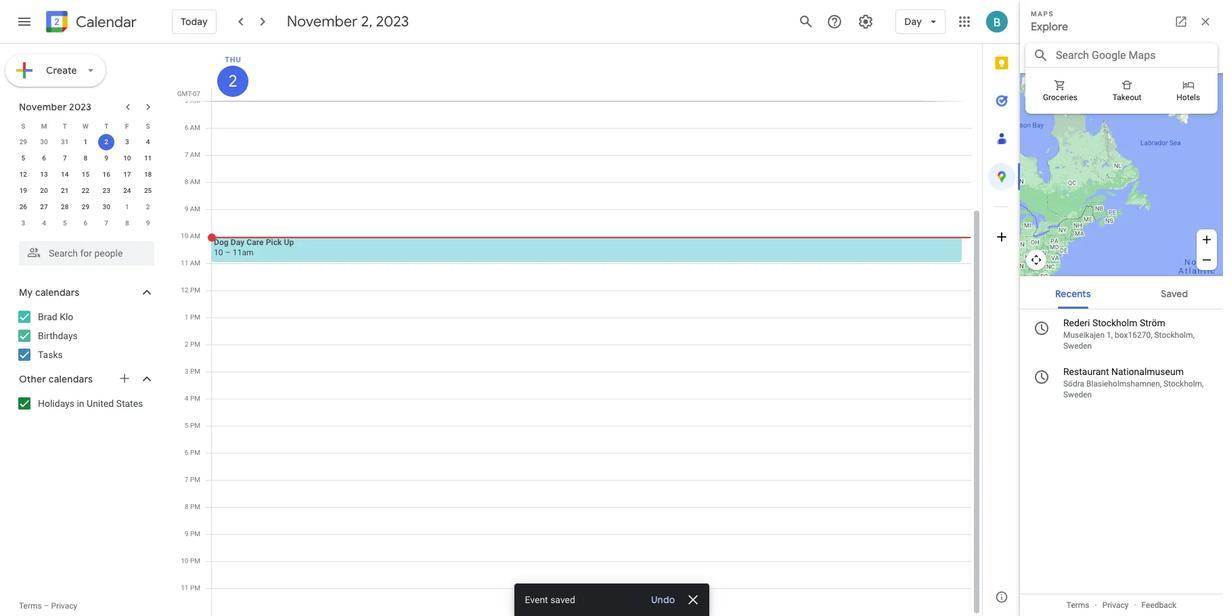 Task type: vqa. For each thing, say whether or not it's contained in the screenshot.
'6 Pm'
yes



Task type: locate. For each thing, give the bounding box(es) containing it.
1 vertical spatial 30
[[103, 203, 110, 211]]

7 pm from the top
[[190, 449, 200, 456]]

7 up 8 pm
[[185, 476, 189, 483]]

pm down 9 pm
[[190, 557, 200, 565]]

12 down 11 am
[[181, 286, 189, 294]]

8 down 7 pm on the bottom of page
[[185, 503, 189, 511]]

t
[[63, 122, 67, 130], [104, 122, 108, 130]]

6 am from the top
[[190, 232, 200, 240]]

25
[[144, 187, 152, 194]]

pm for 11 pm
[[190, 584, 200, 592]]

13
[[40, 171, 48, 178]]

0 horizontal spatial 29
[[19, 138, 27, 146]]

3 am from the top
[[190, 151, 200, 158]]

december 5 element
[[57, 215, 73, 232]]

am for 10 am
[[190, 232, 200, 240]]

4
[[146, 138, 150, 146], [42, 219, 46, 227], [185, 395, 189, 402]]

12 inside '2' grid
[[181, 286, 189, 294]]

11 am
[[181, 259, 200, 267]]

17 element
[[119, 167, 135, 183]]

calendars inside my calendars dropdown button
[[35, 286, 79, 299]]

2 horizontal spatial 4
[[185, 395, 189, 402]]

0 horizontal spatial 1
[[84, 138, 88, 146]]

7
[[185, 151, 188, 158], [63, 154, 67, 162], [104, 219, 108, 227], [185, 476, 189, 483]]

9 for the december 9 element
[[146, 219, 150, 227]]

pm up 2 pm
[[190, 313, 200, 321]]

2 inside cell
[[104, 138, 108, 146]]

calendar heading
[[73, 13, 137, 31]]

pm for 9 pm
[[190, 530, 200, 538]]

s up "october 29" "element" at the top
[[21, 122, 25, 130]]

7 down 30 element
[[104, 219, 108, 227]]

12 pm from the top
[[190, 584, 200, 592]]

1 vertical spatial 12
[[181, 286, 189, 294]]

am up 12 pm
[[190, 259, 200, 267]]

15
[[82, 171, 89, 178]]

7 down 6 am
[[185, 151, 188, 158]]

14
[[61, 171, 69, 178]]

s right f
[[146, 122, 150, 130]]

6 down 29 element
[[84, 219, 88, 227]]

16 element
[[98, 167, 115, 183]]

11 for 11 pm
[[181, 584, 189, 592]]

6 down october 30 element
[[42, 154, 46, 162]]

30 for 30 element
[[103, 203, 110, 211]]

10 inside november 2023 grid
[[123, 154, 131, 162]]

10 up 11 pm
[[181, 557, 189, 565]]

5 left 07
[[185, 97, 188, 104]]

6 pm from the top
[[190, 422, 200, 429]]

12 element
[[15, 167, 31, 183]]

20
[[40, 187, 48, 194]]

0 vertical spatial calendars
[[35, 286, 79, 299]]

7 for december 7 element
[[104, 219, 108, 227]]

1 vertical spatial 3
[[21, 219, 25, 227]]

pm for 12 pm
[[190, 286, 200, 294]]

calendar
[[76, 13, 137, 31]]

3 for 3 pm
[[185, 368, 189, 375]]

0 vertical spatial 2023
[[376, 12, 409, 31]]

2 horizontal spatial 3
[[185, 368, 189, 375]]

3 inside '2' grid
[[185, 368, 189, 375]]

event
[[525, 594, 548, 605]]

0 horizontal spatial 30
[[40, 138, 48, 146]]

1 horizontal spatial 29
[[82, 203, 89, 211]]

today button
[[172, 5, 216, 38]]

5 down "october 29" "element" at the top
[[21, 154, 25, 162]]

0 vertical spatial –
[[225, 248, 231, 257]]

8 down december 1 'element'
[[125, 219, 129, 227]]

5 for 5 pm
[[185, 422, 189, 429]]

pm for 1 pm
[[190, 313, 200, 321]]

8 am
[[185, 178, 200, 186]]

10 down dog
[[214, 248, 223, 257]]

in
[[77, 398, 84, 409]]

pm down 8 pm
[[190, 530, 200, 538]]

12 up 19
[[19, 171, 27, 178]]

11 up 18
[[144, 154, 152, 162]]

calendar element
[[43, 8, 137, 38]]

29 inside "element"
[[19, 138, 27, 146]]

31
[[61, 138, 69, 146]]

6 up 7 pm on the bottom of page
[[185, 449, 189, 456]]

november up m
[[19, 101, 67, 113]]

0 vertical spatial 3
[[125, 138, 129, 146]]

8 for 8 pm
[[185, 503, 189, 511]]

10 pm from the top
[[190, 530, 200, 538]]

12
[[19, 171, 27, 178], [181, 286, 189, 294]]

1
[[84, 138, 88, 146], [125, 203, 129, 211], [185, 313, 189, 321]]

november 2023
[[19, 101, 91, 113]]

5 am from the top
[[190, 205, 200, 213]]

9 up '10 am'
[[185, 205, 188, 213]]

1 horizontal spatial 12
[[181, 286, 189, 294]]

december 6 element
[[77, 215, 94, 232]]

1 vertical spatial –
[[44, 601, 49, 611]]

0 vertical spatial 4
[[146, 138, 150, 146]]

9 for 9 pm
[[185, 530, 189, 538]]

0 horizontal spatial t
[[63, 122, 67, 130]]

10 up 11 am
[[181, 232, 188, 240]]

klo
[[60, 311, 73, 322]]

pm for 8 pm
[[190, 503, 200, 511]]

december 8 element
[[119, 215, 135, 232]]

2 vertical spatial 11
[[181, 584, 189, 592]]

3 row from the top
[[13, 150, 158, 167]]

11 inside row group
[[144, 154, 152, 162]]

support image
[[827, 14, 843, 30]]

november for november 2, 2023
[[287, 12, 358, 31]]

1 vertical spatial 11
[[181, 259, 188, 267]]

18 element
[[140, 167, 156, 183]]

10
[[123, 154, 131, 162], [181, 232, 188, 240], [214, 248, 223, 257], [181, 557, 189, 565]]

pm up 7 pm on the bottom of page
[[190, 449, 200, 456]]

2 row from the top
[[13, 134, 158, 150]]

29 down 22 element
[[82, 203, 89, 211]]

3 pm from the top
[[190, 341, 200, 348]]

24
[[123, 187, 131, 194]]

calendars inside other calendars dropdown button
[[49, 373, 93, 385]]

pm down "10 pm"
[[190, 584, 200, 592]]

pm up 1 pm at the left bottom of the page
[[190, 286, 200, 294]]

– inside dog day care pick up 10 – 11am
[[225, 248, 231, 257]]

8 down 7 am
[[185, 178, 188, 186]]

1 down 24 element
[[125, 203, 129, 211]]

8 pm from the top
[[190, 476, 200, 483]]

6 down 5 am
[[185, 124, 188, 131]]

None search field
[[0, 236, 168, 265]]

row containing s
[[13, 118, 158, 134]]

3 pm
[[185, 368, 200, 375]]

pm up 8 pm
[[190, 476, 200, 483]]

– down dog
[[225, 248, 231, 257]]

holidays in united states
[[38, 398, 143, 409]]

calendars for other calendars
[[49, 373, 93, 385]]

calendars up brad klo
[[35, 286, 79, 299]]

saved
[[551, 594, 575, 605]]

pm for 3 pm
[[190, 368, 200, 375]]

1 vertical spatial 29
[[82, 203, 89, 211]]

pm up 4 pm
[[190, 368, 200, 375]]

7 row from the top
[[13, 215, 158, 232]]

my calendars
[[19, 286, 79, 299]]

row
[[13, 118, 158, 134], [13, 134, 158, 150], [13, 150, 158, 167], [13, 167, 158, 183], [13, 183, 158, 199], [13, 199, 158, 215], [13, 215, 158, 232]]

0 vertical spatial day
[[905, 16, 922, 28]]

pm
[[190, 286, 200, 294], [190, 313, 200, 321], [190, 341, 200, 348], [190, 368, 200, 375], [190, 395, 200, 402], [190, 422, 200, 429], [190, 449, 200, 456], [190, 476, 200, 483], [190, 503, 200, 511], [190, 530, 200, 538], [190, 557, 200, 565], [190, 584, 200, 592]]

07
[[193, 90, 200, 98]]

2 vertical spatial 4
[[185, 395, 189, 402]]

6 for 6 pm
[[185, 449, 189, 456]]

am down 6 am
[[190, 151, 200, 158]]

thu
[[225, 56, 241, 64]]

row group
[[13, 134, 158, 232]]

october 29 element
[[15, 134, 31, 150]]

t up 2 cell
[[104, 122, 108, 130]]

1 pm from the top
[[190, 286, 200, 294]]

0 vertical spatial 29
[[19, 138, 27, 146]]

main drawer image
[[16, 14, 33, 30]]

pm for 5 pm
[[190, 422, 200, 429]]

5 for 5 am
[[185, 97, 188, 104]]

pick
[[266, 238, 282, 247]]

29 left october 30 element
[[19, 138, 27, 146]]

11 down '10 am'
[[181, 259, 188, 267]]

8 pm
[[185, 503, 200, 511]]

calendars
[[35, 286, 79, 299], [49, 373, 93, 385]]

23 element
[[98, 183, 115, 199]]

9
[[104, 154, 108, 162], [185, 205, 188, 213], [146, 219, 150, 227], [185, 530, 189, 538]]

4 for december 4 element
[[42, 219, 46, 227]]

2 horizontal spatial 1
[[185, 313, 189, 321]]

2023 up w at the left top of page
[[69, 101, 91, 113]]

4 down 3 pm
[[185, 395, 189, 402]]

25 element
[[140, 183, 156, 199]]

create button
[[5, 54, 106, 87]]

day
[[905, 16, 922, 28], [231, 238, 245, 247]]

december 4 element
[[36, 215, 52, 232]]

s
[[21, 122, 25, 130], [146, 122, 150, 130]]

1 horizontal spatial s
[[146, 122, 150, 130]]

2 vertical spatial 1
[[185, 313, 189, 321]]

4 up 11 element in the left of the page
[[146, 138, 150, 146]]

1 inside '2' grid
[[185, 313, 189, 321]]

6 am
[[185, 124, 200, 131]]

am for 5 am
[[190, 97, 200, 104]]

7 for 7 pm
[[185, 476, 189, 483]]

30
[[40, 138, 48, 146], [103, 203, 110, 211]]

am down 5 am
[[190, 124, 200, 131]]

8 up 15
[[84, 154, 88, 162]]

4 down 27 element
[[42, 219, 46, 227]]

10 up 17
[[123, 154, 131, 162]]

0 horizontal spatial 12
[[19, 171, 27, 178]]

11 pm from the top
[[190, 557, 200, 565]]

am left dog
[[190, 232, 200, 240]]

settings menu image
[[858, 14, 874, 30]]

tab list
[[983, 44, 1021, 578]]

am up 6 am
[[190, 97, 200, 104]]

pm for 2 pm
[[190, 341, 200, 348]]

4 am from the top
[[190, 178, 200, 186]]

other calendars
[[19, 373, 93, 385]]

0 horizontal spatial november
[[19, 101, 67, 113]]

2 am from the top
[[190, 124, 200, 131]]

1 vertical spatial calendars
[[49, 373, 93, 385]]

pm down 4 pm
[[190, 422, 200, 429]]

9 up "10 pm"
[[185, 530, 189, 538]]

8 for 8 am
[[185, 178, 188, 186]]

0 horizontal spatial day
[[231, 238, 245, 247]]

1 horizontal spatial t
[[104, 122, 108, 130]]

11am
[[233, 248, 254, 257]]

15 element
[[77, 167, 94, 183]]

2023
[[376, 12, 409, 31], [69, 101, 91, 113]]

november left 2,
[[287, 12, 358, 31]]

6 row from the top
[[13, 199, 158, 215]]

1 horizontal spatial november
[[287, 12, 358, 31]]

united
[[87, 398, 114, 409]]

5 up 6 pm
[[185, 422, 189, 429]]

18
[[144, 171, 152, 178]]

1 vertical spatial 1
[[125, 203, 129, 211]]

6 for 6 am
[[185, 124, 188, 131]]

0 horizontal spatial s
[[21, 122, 25, 130]]

pm up 5 pm
[[190, 395, 200, 402]]

29
[[19, 138, 27, 146], [82, 203, 89, 211]]

0 horizontal spatial 2023
[[69, 101, 91, 113]]

0 vertical spatial november
[[287, 12, 358, 31]]

3 down 26 element
[[21, 219, 25, 227]]

1 am from the top
[[190, 97, 200, 104]]

– right terms
[[44, 601, 49, 611]]

0 horizontal spatial 4
[[42, 219, 46, 227]]

1 pm
[[185, 313, 200, 321]]

pm down 1 pm at the left bottom of the page
[[190, 341, 200, 348]]

row group containing 29
[[13, 134, 158, 232]]

4 row from the top
[[13, 167, 158, 183]]

2 for 2 pm
[[185, 341, 189, 348]]

–
[[225, 248, 231, 257], [44, 601, 49, 611]]

0 vertical spatial 12
[[19, 171, 27, 178]]

1 inside 'element'
[[125, 203, 129, 211]]

day up the 11am
[[231, 238, 245, 247]]

2 column header
[[211, 44, 972, 101]]

10 for 10
[[123, 154, 131, 162]]

november
[[287, 12, 358, 31], [19, 101, 67, 113]]

day right settings menu image
[[905, 16, 922, 28]]

7 for 7 am
[[185, 151, 188, 158]]

12 pm
[[181, 286, 200, 294]]

dog day care pick up 10 – 11am
[[214, 238, 294, 257]]

november 2023 grid
[[13, 118, 158, 232]]

am
[[190, 97, 200, 104], [190, 124, 200, 131], [190, 151, 200, 158], [190, 178, 200, 186], [190, 205, 200, 213], [190, 232, 200, 240], [190, 259, 200, 267]]

event saved
[[525, 594, 575, 605]]

calendars up in
[[49, 373, 93, 385]]

29 element
[[77, 199, 94, 215]]

7 am from the top
[[190, 259, 200, 267]]

30 down 23 element
[[103, 203, 110, 211]]

october 30 element
[[36, 134, 52, 150]]

brad klo
[[38, 311, 73, 322]]

am down 7 am
[[190, 178, 200, 186]]

row containing 12
[[13, 167, 158, 183]]

5 down 28 element
[[63, 219, 67, 227]]

1 row from the top
[[13, 118, 158, 134]]

1 down w at the left top of page
[[84, 138, 88, 146]]

october 31 element
[[57, 134, 73, 150]]

2
[[227, 70, 237, 92], [104, 138, 108, 146], [146, 203, 150, 211], [185, 341, 189, 348]]

9 down december 2 element
[[146, 219, 150, 227]]

5 pm from the top
[[190, 395, 200, 402]]

day button
[[896, 5, 946, 38]]

11 down "10 pm"
[[181, 584, 189, 592]]

0 vertical spatial 11
[[144, 154, 152, 162]]

0 vertical spatial 30
[[40, 138, 48, 146]]

am for 7 am
[[190, 151, 200, 158]]

t up 31
[[63, 122, 67, 130]]

10 for 10 am
[[181, 232, 188, 240]]

5 am
[[185, 97, 200, 104]]

privacy
[[51, 601, 77, 611]]

11
[[144, 154, 152, 162], [181, 259, 188, 267], [181, 584, 189, 592]]

1 horizontal spatial 30
[[103, 203, 110, 211]]

pm for 10 pm
[[190, 557, 200, 565]]

row containing 29
[[13, 134, 158, 150]]

am for 8 am
[[190, 178, 200, 186]]

tasks
[[38, 349, 63, 360]]

4 pm from the top
[[190, 368, 200, 375]]

5 row from the top
[[13, 183, 158, 199]]

2 pm from the top
[[190, 313, 200, 321]]

1 vertical spatial november
[[19, 101, 67, 113]]

5 inside 'december 5' element
[[63, 219, 67, 227]]

1 vertical spatial 4
[[42, 219, 46, 227]]

9 pm from the top
[[190, 503, 200, 511]]

8
[[84, 154, 88, 162], [185, 178, 188, 186], [125, 219, 129, 227], [185, 503, 189, 511]]

1 horizontal spatial 1
[[125, 203, 129, 211]]

4 inside december 4 element
[[42, 219, 46, 227]]

5
[[185, 97, 188, 104], [21, 154, 25, 162], [63, 219, 67, 227], [185, 422, 189, 429]]

other calendars button
[[3, 368, 168, 390]]

december 7 element
[[98, 215, 115, 232]]

day inside popup button
[[905, 16, 922, 28]]

1 vertical spatial day
[[231, 238, 245, 247]]

pm up 9 pm
[[190, 503, 200, 511]]

9 for 9 am
[[185, 205, 188, 213]]

2023 right 2,
[[376, 12, 409, 31]]

22 element
[[77, 183, 94, 199]]

30 down m
[[40, 138, 48, 146]]

2 inside "thu 2"
[[227, 70, 237, 92]]

my
[[19, 286, 33, 299]]

11 for 11
[[144, 154, 152, 162]]

december 1 element
[[119, 199, 135, 215]]

3 down f
[[125, 138, 129, 146]]

0 horizontal spatial 3
[[21, 219, 25, 227]]

1 horizontal spatial day
[[905, 16, 922, 28]]

12 for 12
[[19, 171, 27, 178]]

4 inside '2' grid
[[185, 395, 189, 402]]

12 inside row group
[[19, 171, 27, 178]]

brad
[[38, 311, 57, 322]]

am for 11 am
[[190, 259, 200, 267]]

3 down 2 pm
[[185, 368, 189, 375]]

5 pm
[[185, 422, 200, 429]]

3
[[125, 138, 129, 146], [21, 219, 25, 227], [185, 368, 189, 375]]

1 horizontal spatial 2023
[[376, 12, 409, 31]]

1 horizontal spatial –
[[225, 248, 231, 257]]

13 element
[[36, 167, 52, 183]]

2 vertical spatial 3
[[185, 368, 189, 375]]

1 down 12 pm
[[185, 313, 189, 321]]

am down 8 am
[[190, 205, 200, 213]]

3 for december 3 element
[[21, 219, 25, 227]]



Task type: describe. For each thing, give the bounding box(es) containing it.
28
[[61, 203, 69, 211]]

thursday, november 2, today element
[[217, 66, 248, 97]]

9 down 2, today element
[[104, 154, 108, 162]]

1 t from the left
[[63, 122, 67, 130]]

26 element
[[15, 199, 31, 215]]

2 grid
[[173, 44, 982, 616]]

december 2 element
[[140, 199, 156, 215]]

am for 9 am
[[190, 205, 200, 213]]

pm for 7 pm
[[190, 476, 200, 483]]

11 element
[[140, 150, 156, 167]]

side panel section
[[982, 44, 1021, 616]]

2 for 2, today element
[[104, 138, 108, 146]]

other
[[19, 373, 46, 385]]

f
[[125, 122, 129, 130]]

21 element
[[57, 183, 73, 199]]

november 2, 2023
[[287, 12, 409, 31]]

5 for 'december 5' element on the left of the page
[[63, 219, 67, 227]]

10 element
[[119, 150, 135, 167]]

states
[[116, 398, 143, 409]]

pm for 4 pm
[[190, 395, 200, 402]]

1 s from the left
[[21, 122, 25, 130]]

19
[[19, 187, 27, 194]]

2 cell
[[96, 134, 117, 150]]

27 element
[[36, 199, 52, 215]]

16
[[103, 171, 110, 178]]

30 element
[[98, 199, 115, 215]]

today
[[181, 16, 208, 28]]

23
[[103, 187, 110, 194]]

12 for 12 pm
[[181, 286, 189, 294]]

20 element
[[36, 183, 52, 199]]

terms link
[[19, 601, 42, 611]]

undo
[[651, 594, 675, 606]]

14 element
[[57, 167, 73, 183]]

2,
[[361, 12, 373, 31]]

day inside dog day care pick up 10 – 11am
[[231, 238, 245, 247]]

row containing 3
[[13, 215, 158, 232]]

0 vertical spatial 1
[[84, 138, 88, 146]]

calendars for my calendars
[[35, 286, 79, 299]]

10 am
[[181, 232, 200, 240]]

10 for 10 pm
[[181, 557, 189, 565]]

27
[[40, 203, 48, 211]]

undo button
[[646, 593, 681, 607]]

am for 6 am
[[190, 124, 200, 131]]

1 horizontal spatial 3
[[125, 138, 129, 146]]

0 horizontal spatial –
[[44, 601, 49, 611]]

10 inside dog day care pick up 10 – 11am
[[214, 248, 223, 257]]

row containing 26
[[13, 199, 158, 215]]

30 for october 30 element
[[40, 138, 48, 146]]

21
[[61, 187, 69, 194]]

row containing 5
[[13, 150, 158, 167]]

2 for december 2 element
[[146, 203, 150, 211]]

my calendars button
[[3, 282, 168, 303]]

2 pm
[[185, 341, 200, 348]]

birthdays
[[38, 330, 78, 341]]

11 pm
[[181, 584, 200, 592]]

8 for december 8 element
[[125, 219, 129, 227]]

create
[[46, 64, 77, 77]]

add other calendars image
[[118, 372, 131, 385]]

m
[[41, 122, 47, 130]]

4 pm
[[185, 395, 200, 402]]

1 for 1 pm
[[185, 313, 189, 321]]

privacy link
[[51, 601, 77, 611]]

1 for december 1 'element'
[[125, 203, 129, 211]]

11 for 11 am
[[181, 259, 188, 267]]

28 element
[[57, 199, 73, 215]]

w
[[83, 122, 89, 130]]

terms
[[19, 601, 42, 611]]

9 pm
[[185, 530, 200, 538]]

pm for 6 pm
[[190, 449, 200, 456]]

2 s from the left
[[146, 122, 150, 130]]

up
[[284, 238, 294, 247]]

1 vertical spatial 2023
[[69, 101, 91, 113]]

november for november 2023
[[19, 101, 67, 113]]

tab list inside the side panel section
[[983, 44, 1021, 578]]

22
[[82, 187, 89, 194]]

terms – privacy
[[19, 601, 77, 611]]

6 pm
[[185, 449, 200, 456]]

19 element
[[15, 183, 31, 199]]

my calendars list
[[3, 306, 168, 366]]

gmt-
[[177, 90, 193, 98]]

10 pm
[[181, 557, 200, 565]]

29 for "october 29" "element" at the top
[[19, 138, 27, 146]]

holidays
[[38, 398, 74, 409]]

24 element
[[119, 183, 135, 199]]

december 9 element
[[140, 215, 156, 232]]

9 am
[[185, 205, 200, 213]]

gmt-07
[[177, 90, 200, 98]]

row containing 19
[[13, 183, 158, 199]]

2 t from the left
[[104, 122, 108, 130]]

thu 2
[[225, 56, 241, 92]]

26
[[19, 203, 27, 211]]

2, today element
[[98, 134, 115, 150]]

7 down october 31 'element'
[[63, 154, 67, 162]]

4 for 4 pm
[[185, 395, 189, 402]]

care
[[247, 238, 264, 247]]

7 am
[[185, 151, 200, 158]]

6 for december 6 element
[[84, 219, 88, 227]]

29 for 29 element
[[82, 203, 89, 211]]

dog
[[214, 238, 229, 247]]

1 horizontal spatial 4
[[146, 138, 150, 146]]

17
[[123, 171, 131, 178]]

december 3 element
[[15, 215, 31, 232]]

7 pm
[[185, 476, 200, 483]]

Search for people text field
[[27, 241, 146, 265]]



